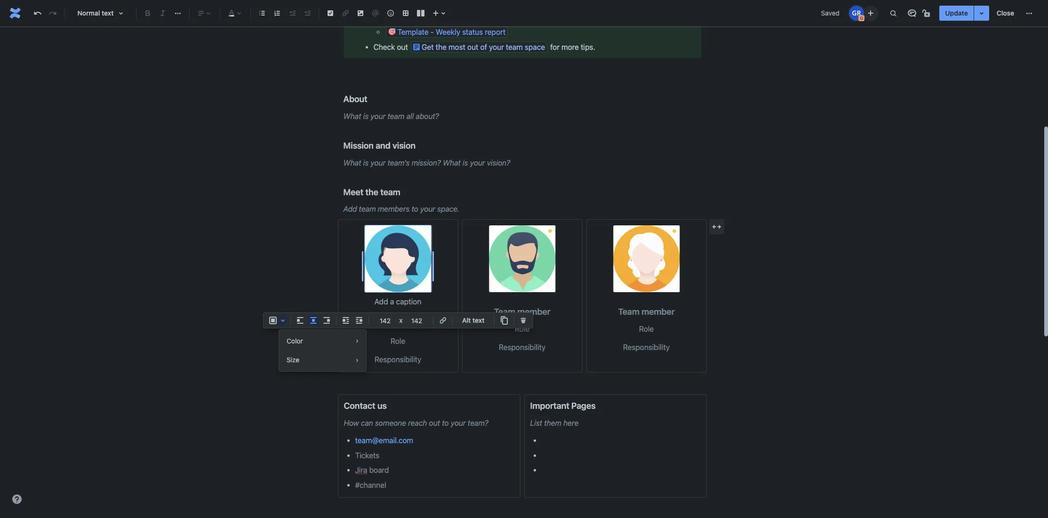 Task type: describe. For each thing, give the bounding box(es) containing it.
your down mission and vision
[[371, 158, 386, 167]]

get the most out of your team space button
[[411, 41, 547, 52]]

go wide image
[[711, 221, 722, 233]]

close button
[[991, 6, 1020, 21]]

mention image
[[370, 8, 381, 19]]

help image
[[11, 494, 23, 505]]

0 horizontal spatial out
[[397, 43, 408, 51]]

size
[[287, 356, 299, 364]]

0 horizontal spatial role
[[391, 337, 405, 345]]

members
[[378, 205, 410, 213]]

a
[[390, 297, 394, 306]]

action item image
[[325, 8, 336, 19]]

meet the team
[[343, 187, 400, 197]]

is for team
[[363, 112, 369, 120]]

get the most out of your team space
[[422, 43, 545, 51]]

add image, video, or file image
[[355, 8, 366, 19]]

normal text button
[[68, 3, 132, 24]]

1 horizontal spatial to
[[442, 419, 449, 427]]

template
[[398, 28, 429, 36]]

1 horizontal spatial team member
[[494, 306, 551, 317]]

someone
[[375, 419, 406, 427]]

caption
[[396, 297, 421, 306]]

what for what is your team's mission? what is your vision?
[[343, 158, 361, 167]]

how
[[344, 419, 359, 427]]

bold ⌘b image
[[142, 8, 153, 19]]

most
[[449, 43, 465, 51]]

of
[[480, 43, 487, 51]]

:dart: image
[[388, 28, 396, 35]]

remove image
[[518, 315, 529, 326]]

add link image
[[437, 315, 449, 326]]

confluence image
[[8, 6, 23, 21]]

1 horizontal spatial out
[[429, 419, 440, 427]]

bullet list ⌘⇧8 image
[[257, 8, 268, 19]]

wrap right image
[[353, 315, 365, 326]]

here
[[563, 419, 579, 427]]

status
[[462, 28, 483, 36]]

get the most out of your team space image
[[413, 43, 420, 51]]

normal
[[77, 9, 100, 17]]

adjust update settings image
[[976, 8, 987, 19]]

alt text
[[462, 316, 485, 324]]

menu inside editor toolbar toolbar
[[279, 332, 366, 369]]

team?
[[468, 419, 488, 427]]

Max width 230px field
[[373, 314, 398, 327]]

2 horizontal spatial role
[[639, 325, 654, 333]]

what is your team's mission? what is your vision?
[[343, 158, 510, 167]]

undo ⌘z image
[[32, 8, 43, 19]]

space
[[525, 43, 545, 51]]

height input field
[[404, 314, 429, 327]]

us
[[377, 401, 387, 411]]

saved
[[821, 9, 840, 17]]

list
[[530, 419, 542, 427]]

important pages
[[530, 401, 596, 411]]

2 horizontal spatial member
[[642, 306, 675, 317]]

vision
[[393, 140, 416, 151]]

text for alt text
[[473, 316, 485, 324]]

for more tips.
[[548, 43, 595, 51]]

more formatting image
[[172, 8, 184, 19]]

editor toolbar toolbar
[[264, 313, 533, 371]]

:dart: image
[[388, 28, 396, 35]]

update button
[[940, 6, 974, 21]]

the for meet
[[365, 187, 378, 197]]

editable content region
[[264, 0, 724, 498]]

what is your team all about?
[[343, 112, 439, 120]]

outdent ⇧tab image
[[287, 8, 298, 19]]

1 horizontal spatial member
[[517, 306, 551, 317]]

the for get
[[436, 43, 447, 51]]

about?
[[416, 112, 439, 120]]

pages
[[571, 401, 596, 411]]

greg robinson image
[[849, 6, 864, 21]]

how can someone reach out to your team?
[[344, 419, 488, 427]]

check
[[373, 43, 395, 51]]

text for normal text
[[102, 9, 114, 17]]

0 horizontal spatial to
[[412, 205, 418, 213]]

2 horizontal spatial team
[[618, 306, 640, 317]]

can
[[361, 419, 373, 427]]

is for team's
[[363, 158, 369, 167]]

no restrictions image
[[922, 8, 933, 19]]

0 horizontal spatial team member
[[370, 319, 426, 329]]

and
[[376, 140, 391, 151]]

1 horizontal spatial team
[[494, 306, 515, 317]]

contact
[[344, 401, 375, 411]]

add for add team members to your space.
[[343, 205, 357, 213]]



Task type: locate. For each thing, give the bounding box(es) containing it.
0 horizontal spatial responsibility
[[375, 355, 421, 364]]

border options image
[[277, 315, 289, 326]]

0 horizontal spatial text
[[102, 9, 114, 17]]

jira
[[355, 466, 367, 474]]

team@email.com link
[[355, 436, 413, 445]]

for
[[550, 43, 560, 51]]

your up mission and vision
[[371, 112, 386, 120]]

add down meet
[[343, 205, 357, 213]]

2 horizontal spatial out
[[467, 43, 478, 51]]

check out
[[373, 43, 410, 51]]

invite to edit image
[[865, 7, 877, 19]]

confluence image
[[8, 6, 23, 21]]

team's
[[388, 158, 410, 167]]

team down meet the team
[[359, 205, 376, 213]]

your right of
[[489, 43, 504, 51]]

is
[[363, 112, 369, 120], [363, 158, 369, 167], [463, 158, 468, 167]]

normal text
[[77, 9, 114, 17]]

out
[[397, 43, 408, 51], [467, 43, 478, 51], [429, 419, 440, 427]]

all
[[406, 112, 414, 120]]

team
[[506, 43, 523, 51], [388, 112, 405, 120], [380, 187, 400, 197], [359, 205, 376, 213]]

0 vertical spatial text
[[102, 9, 114, 17]]

italic ⌘i image
[[157, 8, 168, 19]]

is down mission
[[363, 158, 369, 167]]

add left a
[[374, 297, 388, 306]]

1 horizontal spatial text
[[473, 316, 485, 324]]

alt text button
[[457, 315, 490, 326]]

role
[[515, 325, 530, 333], [639, 325, 654, 333], [391, 337, 405, 345]]

out left get the most out of your team space image at top
[[397, 43, 408, 51]]

your left team?
[[451, 419, 466, 427]]

add
[[343, 205, 357, 213], [374, 297, 388, 306]]

to right members
[[412, 205, 418, 213]]

0 vertical spatial to
[[412, 205, 418, 213]]

redo ⌘⇧z image
[[47, 8, 58, 19]]

1 horizontal spatial role
[[515, 325, 530, 333]]

tickets
[[355, 451, 379, 460]]

0 horizontal spatial the
[[365, 187, 378, 197]]

to
[[412, 205, 418, 213], [442, 419, 449, 427]]

layouts image
[[415, 8, 426, 19]]

template - weekly status report
[[398, 28, 506, 36]]

align center image
[[308, 315, 319, 326]]

-
[[430, 28, 434, 36]]

what right 'mission?'
[[443, 158, 461, 167]]

your inside button
[[489, 43, 504, 51]]

1 horizontal spatial add
[[374, 297, 388, 306]]

update
[[945, 9, 968, 17]]

team inside button
[[506, 43, 523, 51]]

board
[[369, 466, 389, 474]]

what down mission
[[343, 158, 361, 167]]

member
[[517, 306, 551, 317], [642, 306, 675, 317], [393, 319, 426, 329]]

x
[[399, 316, 403, 324]]

about
[[343, 94, 367, 104]]

important
[[530, 401, 569, 411]]

team
[[494, 306, 515, 317], [618, 306, 640, 317], [370, 319, 391, 329]]

close
[[997, 9, 1014, 17]]

text inside button
[[473, 316, 485, 324]]

add border image
[[267, 315, 279, 326]]

link image
[[340, 8, 351, 19]]

align left image
[[295, 315, 306, 326]]

is left vision?
[[463, 158, 468, 167]]

copy image
[[498, 315, 510, 326]]

team left space
[[506, 43, 523, 51]]

what
[[343, 112, 361, 120], [343, 158, 361, 167], [443, 158, 461, 167]]

alt
[[462, 316, 471, 324]]

1 vertical spatial text
[[473, 316, 485, 324]]

report
[[485, 28, 506, 36]]

weekly
[[436, 28, 460, 36]]

0 vertical spatial the
[[436, 43, 447, 51]]

2 horizontal spatial team member
[[618, 306, 675, 317]]

the right meet
[[365, 187, 378, 197]]

1 vertical spatial add
[[374, 297, 388, 306]]

them
[[544, 419, 562, 427]]

contact us
[[344, 401, 387, 411]]

add for add a caption
[[374, 297, 388, 306]]

add team members to your space.
[[343, 205, 460, 213]]

is down about
[[363, 112, 369, 120]]

your left vision?
[[470, 158, 485, 167]]

text right alt
[[473, 316, 485, 324]]

text inside popup button
[[102, 9, 114, 17]]

0 horizontal spatial team
[[370, 319, 391, 329]]

mission and vision
[[343, 140, 416, 151]]

find and replace image
[[888, 8, 899, 19]]

table image
[[400, 8, 411, 19]]

color
[[287, 337, 303, 345]]

your
[[489, 43, 504, 51], [371, 112, 386, 120], [371, 158, 386, 167], [470, 158, 485, 167], [420, 205, 435, 213], [451, 419, 466, 427]]

team left the all
[[388, 112, 405, 120]]

your left space.
[[420, 205, 435, 213]]

add a caption
[[374, 297, 421, 306]]

text right normal
[[102, 9, 114, 17]]

text
[[102, 9, 114, 17], [473, 316, 485, 324]]

template - weekly status report button
[[386, 26, 508, 38]]

wrap left image
[[340, 315, 352, 326]]

space.
[[437, 205, 460, 213]]

out right reach
[[429, 419, 440, 427]]

2 horizontal spatial responsibility
[[623, 343, 670, 352]]

meet
[[343, 187, 363, 197]]

the
[[436, 43, 447, 51], [365, 187, 378, 197]]

align right image
[[321, 315, 332, 326]]

to right reach
[[442, 419, 449, 427]]

0 vertical spatial add
[[343, 205, 357, 213]]

reach
[[408, 419, 427, 427]]

emoji image
[[385, 8, 396, 19]]

the inside button
[[436, 43, 447, 51]]

indent tab image
[[302, 8, 313, 19]]

mission?
[[412, 158, 441, 167]]

tips.
[[581, 43, 595, 51]]

0 horizontal spatial add
[[343, 205, 357, 213]]

1 vertical spatial the
[[365, 187, 378, 197]]

responsibility
[[499, 343, 546, 352], [623, 343, 670, 352], [375, 355, 421, 364]]

0 horizontal spatial member
[[393, 319, 426, 329]]

what for what is your team all about?
[[343, 112, 361, 120]]

1 vertical spatial to
[[442, 419, 449, 427]]

more image
[[1024, 8, 1035, 19]]

menu containing color
[[279, 332, 366, 369]]

what down about
[[343, 112, 361, 120]]

get
[[422, 43, 434, 51]]

1 horizontal spatial the
[[436, 43, 447, 51]]

the right get
[[436, 43, 447, 51]]

vision?
[[487, 158, 510, 167]]

#channel
[[355, 481, 386, 489]]

out left of
[[467, 43, 478, 51]]

out inside get the most out of your team space button
[[467, 43, 478, 51]]

jira board
[[355, 466, 389, 474]]

menu
[[279, 332, 366, 369]]

team up members
[[380, 187, 400, 197]]

team@email.com
[[355, 436, 413, 445]]

comment icon image
[[907, 8, 918, 19]]

team member
[[494, 306, 551, 317], [618, 306, 675, 317], [370, 319, 426, 329]]

mission
[[343, 140, 374, 151]]

more
[[562, 43, 579, 51]]

numbered list ⌘⇧7 image
[[272, 8, 283, 19]]

1 horizontal spatial responsibility
[[499, 343, 546, 352]]

list them here
[[530, 419, 579, 427]]



Task type: vqa. For each thing, say whether or not it's contained in the screenshot.
the the associated with Meet
yes



